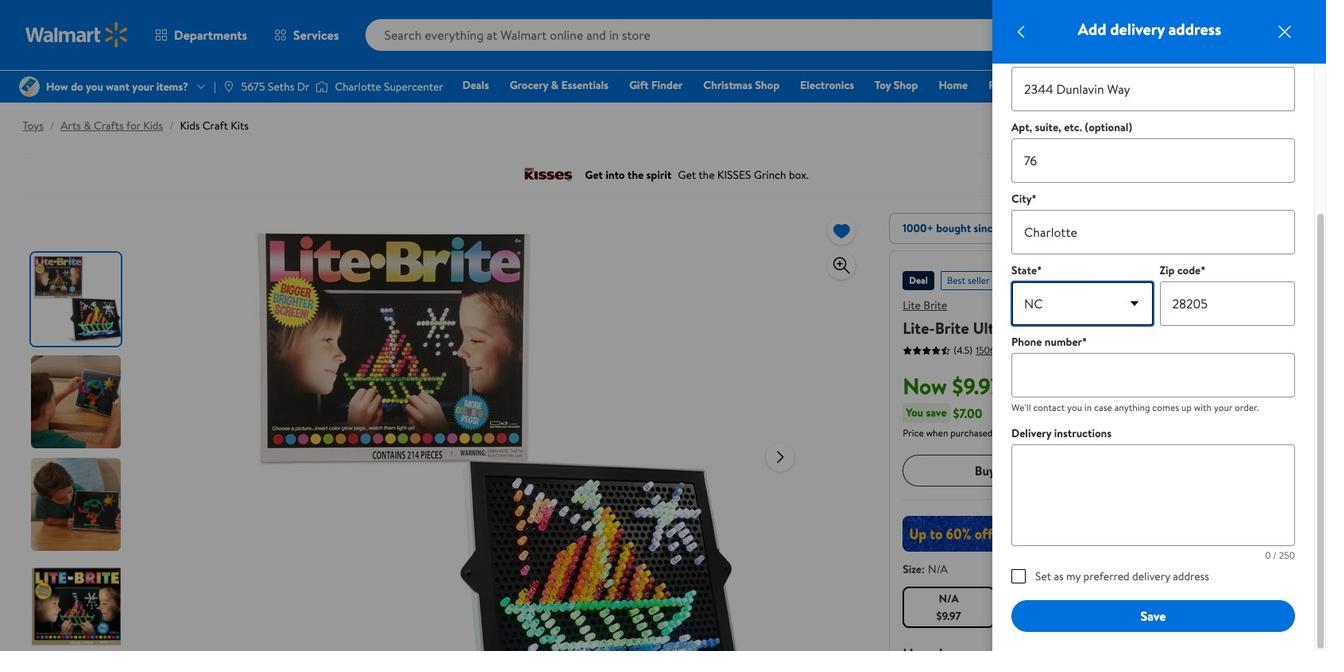 Task type: describe. For each thing, give the bounding box(es) containing it.
phone number*
[[1012, 334, 1088, 350]]

with
[[1195, 401, 1212, 414]]

walmart image
[[25, 22, 129, 48]]

0 vertical spatial n/a
[[929, 561, 948, 577]]

grocery
[[510, 77, 549, 93]]

lite-brite ultimate classic - image 4 of 7 image
[[31, 560, 124, 651]]

Zip code* text field
[[1160, 281, 1296, 326]]

add delivery address
[[1079, 18, 1222, 40]]

lite-brite ultimate classic - image 1 of 7 image
[[31, 253, 124, 346]]

/ for 0
[[1274, 549, 1277, 562]]

close panel image
[[1276, 22, 1295, 41]]

as
[[1055, 568, 1064, 584]]

toy shop link
[[868, 76, 926, 94]]

delivery instructions
[[1012, 425, 1112, 441]]

toy
[[875, 77, 891, 93]]

suite,
[[1036, 119, 1062, 135]]

we'll contact you in case anything comes up with your order.
[[1012, 401, 1260, 414]]

legal information image
[[1024, 426, 1037, 439]]

1 vertical spatial brite
[[936, 317, 970, 339]]

since
[[974, 220, 999, 236]]

0 vertical spatial address
[[1169, 18, 1222, 40]]

now
[[999, 462, 1022, 479]]

home link
[[932, 76, 976, 94]]

shop for christmas shop
[[756, 77, 780, 93]]

1 vertical spatial address
[[1174, 568, 1210, 584]]

kits
[[231, 118, 249, 134]]

lite-brite ultimate classic - image 3 of 7 image
[[31, 458, 124, 551]]

toys / arts & crafts for kids / kids craft kits
[[23, 118, 249, 134]]

city*
[[1012, 191, 1037, 207]]

Set as my preferred delivery address checkbox
[[1012, 569, 1026, 584]]

arts
[[61, 118, 81, 134]]

28
[[1294, 17, 1305, 30]]

1 vertical spatial &
[[84, 118, 91, 134]]

add
[[1079, 18, 1107, 40]]

fashion
[[989, 77, 1026, 93]]

you
[[1068, 401, 1083, 414]]

$7.00
[[954, 404, 983, 422]]

preferred
[[1084, 568, 1130, 584]]

arts & crafts for kids link
[[61, 118, 163, 134]]

1506 reviews link
[[973, 343, 1029, 357]]

kids craft kits link
[[180, 118, 249, 134]]

250
[[1280, 549, 1296, 562]]

apt,
[[1012, 119, 1033, 135]]

1 horizontal spatial /
[[170, 118, 174, 134]]

grocery & essentials link
[[503, 76, 616, 94]]

$16.97
[[1009, 382, 1038, 398]]

Phone number* telephone field
[[1012, 353, 1296, 397]]

toys link
[[23, 118, 44, 134]]

gift cards link
[[1040, 76, 1104, 94]]

we'll
[[1012, 401, 1032, 414]]

(4.5) 1506 reviews
[[954, 343, 1029, 357]]

:
[[922, 561, 925, 577]]

deal
[[910, 273, 928, 287]]

shop for toy shop
[[894, 77, 919, 93]]

ultimate
[[973, 317, 1034, 339]]

apt, suite, etc. (optional)
[[1012, 119, 1133, 135]]

gift finder
[[630, 77, 683, 93]]

yesterday
[[1002, 220, 1049, 236]]

code*
[[1178, 262, 1206, 278]]

purchased
[[951, 426, 993, 440]]

(optional)
[[1085, 119, 1133, 135]]

craft
[[203, 118, 228, 134]]

crafts
[[94, 118, 124, 134]]

back image
[[1012, 22, 1031, 41]]

remove from favorites list, lite-brite ultimate classic image
[[832, 221, 852, 240]]

contact
[[1034, 401, 1065, 414]]

in
[[1085, 401, 1092, 414]]

size : n/a
[[903, 561, 948, 577]]

bought
[[937, 220, 972, 236]]

0 vertical spatial delivery
[[1111, 18, 1165, 40]]

0 / 250
[[1266, 549, 1296, 562]]

online
[[996, 426, 1021, 440]]

registry link
[[1110, 76, 1165, 94]]

City* text field
[[1012, 210, 1296, 254]]

order.
[[1235, 401, 1260, 414]]

delivery
[[1012, 425, 1052, 441]]

$9.97 for n/a
[[937, 608, 962, 624]]

grocery & essentials
[[510, 77, 609, 93]]

save
[[926, 405, 947, 421]]

price when purchased online
[[903, 426, 1021, 440]]

seller
[[968, 273, 990, 287]]

gift for gift cards
[[1047, 77, 1066, 93]]

best seller
[[948, 273, 990, 287]]

price
[[903, 426, 924, 440]]

next media item image
[[771, 447, 790, 466]]

buy
[[975, 462, 996, 479]]

case
[[1095, 401, 1113, 414]]



Task type: vqa. For each thing, say whether or not it's contained in the screenshot.
Grocery & Essentials link
yes



Task type: locate. For each thing, give the bounding box(es) containing it.
$9.97 inside now $9.97 $16.97 you save $7.00
[[953, 370, 1003, 401]]

n/a inside n/a $9.97
[[939, 591, 959, 607]]

best
[[948, 273, 966, 287]]

gift left finder
[[630, 77, 649, 93]]

shop right christmas on the top right of the page
[[756, 77, 780, 93]]

& right grocery
[[551, 77, 559, 93]]

state*
[[1012, 262, 1042, 278]]

walmart+
[[1253, 77, 1301, 93]]

2 horizontal spatial /
[[1274, 549, 1277, 562]]

0
[[1266, 549, 1272, 562]]

your
[[1215, 401, 1233, 414]]

deals link
[[456, 76, 496, 94]]

& right the arts
[[84, 118, 91, 134]]

up
[[1182, 401, 1192, 414]]

for
[[126, 118, 141, 134]]

deals
[[463, 77, 489, 93]]

gift cards
[[1047, 77, 1097, 93]]

set
[[1036, 568, 1052, 584]]

/ right for
[[170, 118, 174, 134]]

home
[[939, 77, 968, 93]]

lite-brite ultimate classic - image 2 of 7 image
[[31, 355, 124, 448]]

you
[[906, 405, 924, 421]]

fashion link
[[982, 76, 1033, 94]]

/ left the arts
[[50, 118, 54, 134]]

1000+ bought since yesterday
[[903, 220, 1049, 236]]

lite brite link
[[903, 297, 948, 313]]

Search search field
[[365, 19, 1058, 51]]

1 horizontal spatial &
[[551, 77, 559, 93]]

brite right lite
[[924, 297, 948, 313]]

$9.97
[[953, 370, 1003, 401], [937, 608, 962, 624]]

toy shop
[[875, 77, 919, 93]]

0 horizontal spatial &
[[84, 118, 91, 134]]

1 kids from the left
[[143, 118, 163, 134]]

add delivery address dialog
[[993, 0, 1327, 651]]

n/a right :
[[929, 561, 948, 577]]

Apt, suite, etc. (optional) text field
[[1012, 138, 1296, 183]]

comes
[[1153, 401, 1180, 414]]

$9.97 inside size list
[[937, 608, 962, 624]]

gift inside gift finder link
[[630, 77, 649, 93]]

1506
[[976, 343, 996, 357]]

save button
[[1012, 600, 1296, 632]]

$9.97 down size : n/a
[[937, 608, 962, 624]]

n/a
[[929, 561, 948, 577], [939, 591, 959, 607]]

delivery right add
[[1111, 18, 1165, 40]]

zip
[[1160, 262, 1175, 278]]

delivery
[[1111, 18, 1165, 40], [1133, 568, 1171, 584]]

0 vertical spatial &
[[551, 77, 559, 93]]

number*
[[1045, 334, 1088, 350]]

/
[[50, 118, 54, 134], [170, 118, 174, 134], [1274, 549, 1277, 562]]

electronics link
[[793, 76, 862, 94]]

kids right for
[[143, 118, 163, 134]]

n/a $9.97
[[937, 591, 962, 624]]

brite up (4.5)
[[936, 317, 970, 339]]

2 kids from the left
[[180, 118, 200, 134]]

classic
[[1038, 317, 1085, 339]]

registry
[[1118, 77, 1158, 93]]

0 vertical spatial brite
[[924, 297, 948, 313]]

walmart+ link
[[1246, 76, 1308, 94]]

lite
[[903, 297, 921, 313]]

gift
[[630, 77, 649, 93], [1047, 77, 1066, 93]]

1000+
[[903, 220, 934, 236]]

1 vertical spatial n/a
[[939, 591, 959, 607]]

etc.
[[1065, 119, 1083, 135]]

$9.97 for now
[[953, 370, 1003, 401]]

1 vertical spatial $9.97
[[937, 608, 962, 624]]

toys
[[23, 118, 44, 134]]

gift for gift finder
[[630, 77, 649, 93]]

brite
[[924, 297, 948, 313], [936, 317, 970, 339]]

buy now button
[[903, 455, 1094, 487]]

christmas
[[704, 77, 753, 93]]

1 horizontal spatial gift
[[1047, 77, 1066, 93]]

electronics
[[801, 77, 855, 93]]

christmas shop link
[[697, 76, 787, 94]]

when
[[927, 426, 949, 440]]

1 gift from the left
[[630, 77, 649, 93]]

up to sixty percent off deals. shop now. image
[[903, 516, 1291, 552]]

size
[[903, 561, 922, 577]]

now
[[903, 370, 948, 401]]

shop inside 'link'
[[894, 77, 919, 93]]

/ right 0
[[1274, 549, 1277, 562]]

gift left the cards at the top of page
[[1047, 77, 1066, 93]]

gift inside gift cards link
[[1047, 77, 1066, 93]]

delivery up save on the bottom right of page
[[1133, 568, 1171, 584]]

0 horizontal spatial /
[[50, 118, 54, 134]]

address
[[1169, 18, 1222, 40], [1174, 568, 1210, 584]]

save
[[1141, 607, 1167, 625]]

/ for toys
[[50, 118, 54, 134]]

Walmart Site-Wide search field
[[365, 19, 1058, 51]]

kids
[[143, 118, 163, 134], [180, 118, 200, 134]]

28 button
[[1263, 16, 1321, 54]]

0 vertical spatial $9.97
[[953, 370, 1003, 401]]

/ inside add delivery address dialog
[[1274, 549, 1277, 562]]

1 vertical spatial delivery
[[1133, 568, 1171, 584]]

0 horizontal spatial kids
[[143, 118, 163, 134]]

zoom image modal image
[[832, 256, 852, 275]]

1 horizontal spatial kids
[[180, 118, 200, 134]]

&
[[551, 77, 559, 93], [84, 118, 91, 134]]

set as my preferred delivery address
[[1036, 568, 1210, 584]]

ad disclaimer and feedback image
[[1291, 164, 1304, 176]]

$9.97 up $7.00
[[953, 370, 1003, 401]]

Delivery instructions text field
[[1012, 444, 1296, 546]]

n/a down size : n/a
[[939, 591, 959, 607]]

now $9.97 $16.97 you save $7.00
[[903, 370, 1038, 422]]

2 shop from the left
[[894, 77, 919, 93]]

size list
[[900, 584, 1294, 631]]

zip code*
[[1160, 262, 1206, 278]]

None text field
[[1012, 67, 1296, 111]]

phone
[[1012, 334, 1043, 350]]

0 horizontal spatial shop
[[756, 77, 780, 93]]

shop right toy
[[894, 77, 919, 93]]

2 gift from the left
[[1047, 77, 1066, 93]]

christmas shop
[[704, 77, 780, 93]]

essentials
[[562, 77, 609, 93]]

lite-
[[903, 317, 936, 339]]

buy now
[[975, 462, 1022, 479]]

finder
[[652, 77, 683, 93]]

anything
[[1115, 401, 1151, 414]]

kids left "craft"
[[180, 118, 200, 134]]

0 horizontal spatial gift
[[630, 77, 649, 93]]

1 horizontal spatial shop
[[894, 77, 919, 93]]

reviews
[[998, 343, 1029, 357]]

1 shop from the left
[[756, 77, 780, 93]]



